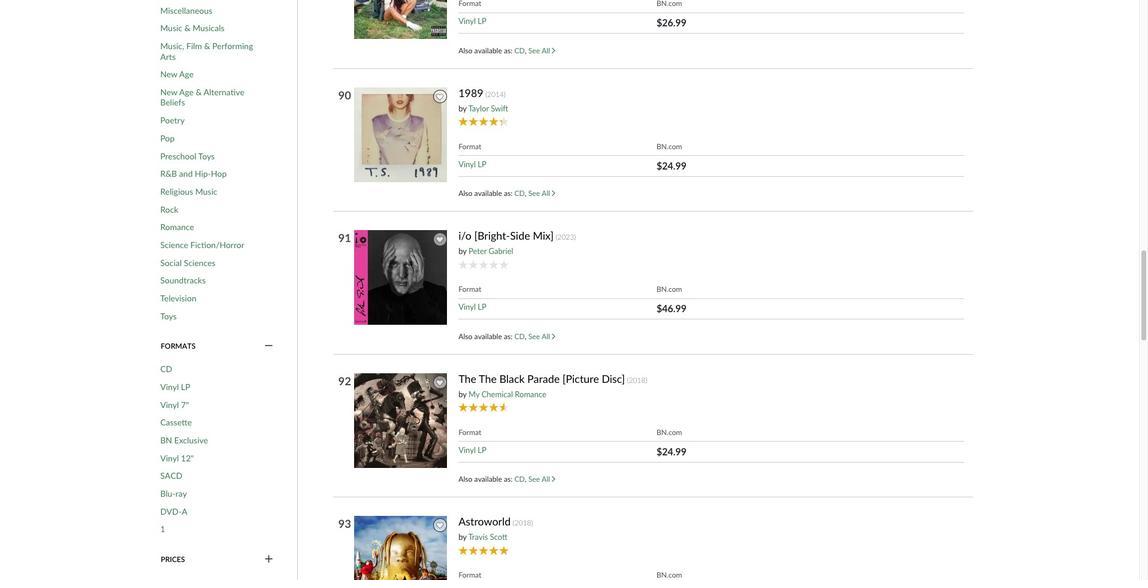 Task type: describe. For each thing, give the bounding box(es) containing it.
cassette link
[[160, 417, 192, 428]]

soundtracks
[[160, 275, 206, 285]]

by inside astroworld (2018) by travis scott
[[459, 533, 467, 542]]

cd link for the
[[515, 475, 525, 484]]

dvd-a link
[[160, 506, 187, 517]]

ray
[[175, 489, 187, 499]]

toys inside preschool toys link
[[198, 151, 215, 161]]

see all link for (2023)
[[529, 332, 556, 341]]

also for i/o
[[459, 332, 473, 341]]

92
[[338, 375, 351, 388]]

format for the
[[459, 428, 482, 437]]

black
[[500, 372, 525, 385]]

12"
[[181, 453, 194, 463]]

travis
[[469, 533, 488, 542]]

(2018) inside astroworld (2018) by travis scott
[[513, 519, 533, 528]]

0 horizontal spatial &
[[185, 23, 191, 33]]

poetry link
[[160, 115, 185, 126]]

as: for (2014)
[[504, 189, 513, 198]]

vinyl 7" link
[[160, 400, 189, 410]]

(2018) inside the the black parade [picture disc] (2018) by my chemical romance
[[627, 376, 648, 385]]

cd left right icon
[[515, 46, 525, 55]]

1 see all from the top
[[529, 46, 552, 55]]

also available as: cd , for [bright-
[[459, 332, 529, 341]]

romance link
[[160, 222, 194, 232]]

also available as: cd , for (2014)
[[459, 189, 529, 198]]

preschool toys link
[[160, 151, 215, 161]]

1 link
[[160, 524, 165, 535]]

90
[[338, 89, 351, 102]]

$24.99 link for [picture
[[657, 446, 687, 457]]

$26.99
[[657, 17, 687, 28]]

available for the
[[475, 475, 502, 484]]

vinyl lp link for 1989
[[459, 159, 487, 169]]

film
[[186, 41, 202, 51]]

exclusive
[[174, 435, 208, 445]]

also available as: cd , for the
[[459, 475, 529, 484]]

bn exclusive
[[160, 435, 208, 445]]

bn.com for [picture
[[657, 428, 682, 437]]

by inside 1989 (2014) by taylor swift
[[459, 104, 467, 113]]

91
[[338, 232, 351, 245]]

music & musicals link
[[160, 23, 225, 34]]

dvd-a
[[160, 506, 187, 517]]

fiction/horror
[[191, 240, 244, 250]]

right image for by
[[552, 333, 556, 340]]

all for (2023)
[[542, 332, 550, 341]]

hip-
[[195, 169, 211, 179]]

music,
[[160, 41, 184, 51]]

new age link
[[160, 69, 194, 80]]

cassette
[[160, 417, 192, 428]]

r&b and hip-hop link
[[160, 169, 227, 179]]

1 see all link from the top
[[529, 46, 556, 55]]

and
[[179, 169, 193, 179]]

miscellaneous
[[160, 5, 212, 15]]

format for i/o
[[459, 285, 482, 294]]

right image
[[552, 47, 556, 54]]

see all for swift
[[529, 189, 552, 198]]

blu-ray link
[[160, 489, 187, 499]]

gabriel
[[489, 247, 514, 256]]

prices button
[[160, 554, 274, 565]]

available for i/o
[[475, 332, 502, 341]]

vinyl lp link for i/o
[[459, 302, 487, 312]]

pop
[[160, 133, 175, 143]]

astroworld image
[[354, 516, 450, 580]]

musicals
[[193, 23, 225, 33]]

toys link
[[160, 311, 177, 321]]

i/o [bright-side mix] image
[[354, 230, 450, 325]]

, for [bright-
[[525, 332, 527, 341]]

poetry
[[160, 115, 185, 125]]

(2014)
[[486, 90, 506, 99]]

cd link for (2014)
[[515, 189, 525, 198]]

dvd-
[[160, 506, 182, 517]]

performing
[[212, 41, 253, 51]]

vinyl 12" link
[[160, 453, 194, 464]]

1 also from the top
[[459, 46, 473, 55]]

music, film & performing arts
[[160, 41, 253, 62]]

music & musicals
[[160, 23, 225, 33]]

, for (2014)
[[525, 189, 527, 198]]

travis scott link
[[469, 533, 508, 542]]

science fiction/horror
[[160, 240, 244, 250]]

all for [picture
[[542, 475, 550, 484]]

$24.99 for swift
[[657, 160, 687, 171]]

1989 link
[[459, 86, 484, 100]]

available for 1989
[[475, 189, 502, 198]]

mix]
[[533, 229, 554, 242]]

lp for 1989
[[478, 159, 487, 169]]

r&b
[[160, 169, 177, 179]]

1 right image from the top
[[552, 190, 556, 197]]

1989 (2014) by taylor swift
[[459, 86, 509, 113]]

vinyl lp link for the
[[459, 445, 487, 455]]

by inside i/o [bright-side mix] (2023) by peter gabriel
[[459, 247, 467, 256]]

vinyl lp for i/o
[[459, 302, 487, 312]]

by inside the the black parade [picture disc] (2018) by my chemical romance
[[459, 390, 467, 399]]

age for new age & alternative beliefs
[[179, 87, 194, 97]]

prices
[[161, 555, 185, 564]]

1 , from the top
[[525, 46, 527, 55]]

format for 1989
[[459, 142, 482, 151]]

cd for the
[[515, 475, 525, 484]]

bn
[[160, 435, 172, 445]]

$46.99
[[657, 303, 687, 314]]

[bright-
[[474, 229, 510, 242]]

1 see from the top
[[529, 46, 540, 55]]

0 horizontal spatial romance
[[160, 222, 194, 232]]

new age & alternative beliefs link
[[160, 87, 260, 108]]

i/o [bright-side mix] (2023) by peter gabriel
[[459, 229, 576, 256]]

see all for [picture
[[529, 475, 552, 484]]

arts
[[160, 51, 176, 62]]

vinyl 12"
[[160, 453, 194, 463]]

1 available from the top
[[475, 46, 502, 55]]

religious music
[[160, 186, 217, 197]]

the the black parade [picture disc] link
[[459, 372, 625, 386]]

ctrl image
[[354, 0, 450, 40]]

$24.99 for [picture
[[657, 446, 687, 457]]

blu-
[[160, 489, 175, 499]]

1 vertical spatial music
[[195, 186, 217, 197]]

$26.99 link
[[657, 17, 687, 28]]

the the black parade [picture disc] (2018) by my chemical romance
[[459, 372, 648, 399]]

see for [bright-
[[529, 332, 540, 341]]

television
[[160, 293, 196, 303]]

sciences
[[184, 258, 216, 268]]

1 the from the left
[[459, 372, 477, 385]]

chemical
[[482, 390, 513, 399]]

new for new age & alternative beliefs
[[160, 87, 177, 97]]

$46.99 link
[[657, 303, 687, 314]]

vinyl for vinyl lp link related to i/o
[[459, 302, 476, 312]]

right image for disc]
[[552, 476, 556, 483]]

minus image
[[265, 341, 273, 352]]



Task type: vqa. For each thing, say whether or not it's contained in the screenshot.
by
yes



Task type: locate. For each thing, give the bounding box(es) containing it.
4 see from the top
[[529, 475, 540, 484]]

parade
[[528, 372, 560, 385]]

vinyl for vinyl lp link associated with 1989
[[459, 159, 476, 169]]

i/o
[[459, 229, 472, 242]]

3 right image from the top
[[552, 476, 556, 483]]

age up new age & alternative beliefs
[[179, 69, 194, 79]]

0 vertical spatial toys
[[198, 151, 215, 161]]

vinyl lp for the
[[459, 445, 487, 455]]

lp for i/o
[[478, 302, 487, 312]]

romance up science
[[160, 222, 194, 232]]

1 horizontal spatial (2018)
[[627, 376, 648, 385]]

0 vertical spatial new
[[160, 69, 177, 79]]

3 see all link from the top
[[529, 332, 556, 341]]

also available as: cd , up [bright-
[[459, 189, 529, 198]]

alternative
[[204, 87, 245, 97]]

, up the side
[[525, 189, 527, 198]]

age
[[179, 69, 194, 79], [179, 87, 194, 97]]

cd for [bright-
[[515, 332, 525, 341]]

new down arts
[[160, 69, 177, 79]]

the up the my
[[459, 372, 477, 385]]

also
[[459, 46, 473, 55], [459, 189, 473, 198], [459, 332, 473, 341], [459, 475, 473, 484]]

0 horizontal spatial the
[[459, 372, 477, 385]]

1 horizontal spatial &
[[196, 87, 202, 97]]

2 see from the top
[[529, 189, 540, 198]]

music up the music,
[[160, 23, 182, 33]]

cd link up astroworld (2018) by travis scott
[[515, 475, 525, 484]]

taylor swift link
[[469, 104, 509, 113]]

1 as: from the top
[[504, 46, 513, 55]]

format down "travis"
[[459, 571, 482, 580]]

peter gabriel link
[[469, 247, 514, 256]]

1 vertical spatial &
[[204, 41, 210, 51]]

1 all from the top
[[542, 46, 550, 55]]

i/o [bright-side mix] link
[[459, 229, 554, 243]]

also up astroworld
[[459, 475, 473, 484]]

new
[[160, 69, 177, 79], [160, 87, 177, 97]]

cd up black
[[515, 332, 525, 341]]

swift
[[491, 104, 509, 113]]

4 bn.com from the top
[[657, 571, 682, 580]]

1 $24.99 from the top
[[657, 160, 687, 171]]

a
[[182, 506, 187, 517]]

romance
[[160, 222, 194, 232], [515, 390, 547, 399]]

cd link up the side
[[515, 189, 525, 198]]

formats
[[161, 342, 196, 351]]

1 $24.99 link from the top
[[657, 160, 687, 171]]

as: for [bright-
[[504, 332, 513, 341]]

see for (2014)
[[529, 189, 540, 198]]

as: up black
[[504, 332, 513, 341]]

sacd
[[160, 471, 182, 481]]

religious
[[160, 186, 193, 197]]

0 vertical spatial age
[[179, 69, 194, 79]]

0 vertical spatial (2018)
[[627, 376, 648, 385]]

,
[[525, 46, 527, 55], [525, 189, 527, 198], [525, 332, 527, 341], [525, 475, 527, 484]]

television link
[[160, 293, 196, 304]]

as: up i/o [bright-side mix] link on the top of page
[[504, 189, 513, 198]]

1 age from the top
[[179, 69, 194, 79]]

& for age
[[196, 87, 202, 97]]

4 also from the top
[[459, 475, 473, 484]]

social sciences
[[160, 258, 216, 268]]

cd
[[515, 46, 525, 55], [515, 189, 525, 198], [515, 332, 525, 341], [160, 364, 172, 374], [515, 475, 525, 484]]

available up (2014)
[[475, 46, 502, 55]]

disc]
[[602, 372, 625, 385]]

social
[[160, 258, 182, 268]]

see for the
[[529, 475, 540, 484]]

by left "travis"
[[459, 533, 467, 542]]

1 bn.com from the top
[[657, 142, 682, 151]]

peter
[[469, 247, 487, 256]]

(2018) right 'astroworld' link in the left of the page
[[513, 519, 533, 528]]

& inside new age & alternative beliefs
[[196, 87, 202, 97]]

taylor
[[469, 104, 489, 113]]

1 vertical spatial new
[[160, 87, 177, 97]]

0 vertical spatial romance
[[160, 222, 194, 232]]

vinyl for the's vinyl lp link
[[459, 445, 476, 455]]

, up the the black parade [picture disc] link
[[525, 332, 527, 341]]

$24.99 link
[[657, 160, 687, 171], [657, 446, 687, 457]]

1 vertical spatial $24.99
[[657, 446, 687, 457]]

also up the my
[[459, 332, 473, 341]]

2 see all link from the top
[[529, 189, 556, 198]]

4 see all from the top
[[529, 475, 552, 484]]

(2018) right disc]
[[627, 376, 648, 385]]

$24.99 link for swift
[[657, 160, 687, 171]]

1 format from the top
[[459, 142, 482, 151]]

4 , from the top
[[525, 475, 527, 484]]

3 also available as: cd , from the top
[[459, 332, 529, 341]]

social sciences link
[[160, 258, 216, 268]]

also available as: cd , up astroworld
[[459, 475, 529, 484]]

age up beliefs
[[179, 87, 194, 97]]

93
[[338, 518, 351, 531]]

see all link
[[529, 46, 556, 55], [529, 189, 556, 198], [529, 332, 556, 341], [529, 475, 556, 484]]

by left peter
[[459, 247, 467, 256]]

2 available from the top
[[475, 189, 502, 198]]

1 also available as: cd , from the top
[[459, 46, 529, 55]]

available up astroworld
[[475, 475, 502, 484]]

0 vertical spatial right image
[[552, 190, 556, 197]]

bn.com for (2023)
[[657, 285, 682, 294]]

& right film on the left top of page
[[204, 41, 210, 51]]

also available as: cd , up (2014)
[[459, 46, 529, 55]]

2 new from the top
[[160, 87, 177, 97]]

new for new age
[[160, 69, 177, 79]]

(2023)
[[556, 233, 576, 242]]

see
[[529, 46, 540, 55], [529, 189, 540, 198], [529, 332, 540, 341], [529, 475, 540, 484]]

lp for the
[[478, 445, 487, 455]]

as: for the
[[504, 475, 513, 484]]

blu-ray
[[160, 489, 187, 499]]

cd link down formats
[[160, 364, 172, 375]]

pop link
[[160, 133, 175, 143]]

miscellaneous link
[[160, 5, 212, 16]]

1 horizontal spatial music
[[195, 186, 217, 197]]

4 all from the top
[[542, 475, 550, 484]]

3 format from the top
[[459, 428, 482, 437]]

4 as: from the top
[[504, 475, 513, 484]]

age inside new age & alternative beliefs
[[179, 87, 194, 97]]

1989 image
[[354, 87, 450, 183]]

4 also available as: cd , from the top
[[459, 475, 529, 484]]

2 format from the top
[[459, 285, 482, 294]]

format down the my
[[459, 428, 482, 437]]

cd for (2014)
[[515, 189, 525, 198]]

0 horizontal spatial toys
[[160, 311, 177, 321]]

, up astroworld (2018) by travis scott
[[525, 475, 527, 484]]

vinyl for vinyl 7" link
[[160, 400, 179, 410]]

religious music link
[[160, 186, 217, 197]]

3 as: from the top
[[504, 332, 513, 341]]

2 vertical spatial right image
[[552, 476, 556, 483]]

also available as: cd , up black
[[459, 332, 529, 341]]

1 by from the top
[[459, 104, 467, 113]]

new age & alternative beliefs
[[160, 87, 245, 108]]

4 by from the top
[[459, 533, 467, 542]]

preschool toys
[[160, 151, 215, 161]]

1 vertical spatial age
[[179, 87, 194, 97]]

toys down television link
[[160, 311, 177, 321]]

2 also available as: cd , from the top
[[459, 189, 529, 198]]

rock link
[[160, 204, 178, 215]]

0 horizontal spatial music
[[160, 23, 182, 33]]

see all link for swift
[[529, 189, 556, 198]]

cd link left right icon
[[515, 46, 525, 55]]

2 as: from the top
[[504, 189, 513, 198]]

2 see all from the top
[[529, 189, 552, 198]]

cd up the side
[[515, 189, 525, 198]]

2 vertical spatial &
[[196, 87, 202, 97]]

0 vertical spatial $24.99
[[657, 160, 687, 171]]

4 see all link from the top
[[529, 475, 556, 484]]

(2018)
[[627, 376, 648, 385], [513, 519, 533, 528]]

1 vertical spatial toys
[[160, 311, 177, 321]]

2 right image from the top
[[552, 333, 556, 340]]

4 format from the top
[[459, 571, 482, 580]]

beliefs
[[160, 97, 185, 108]]

1 horizontal spatial romance
[[515, 390, 547, 399]]

also up 1989
[[459, 46, 473, 55]]

& left 'alternative'
[[196, 87, 202, 97]]

1
[[160, 524, 165, 534]]

vinyl 7"
[[160, 400, 189, 410]]

1 vertical spatial (2018)
[[513, 519, 533, 528]]

all for swift
[[542, 189, 550, 198]]

hop
[[211, 169, 227, 179]]

0 horizontal spatial (2018)
[[513, 519, 533, 528]]

7"
[[181, 400, 189, 410]]

2 the from the left
[[479, 372, 497, 385]]

4 available from the top
[[475, 475, 502, 484]]

2 all from the top
[[542, 189, 550, 198]]

3 available from the top
[[475, 332, 502, 341]]

my
[[469, 390, 480, 399]]

2 $24.99 link from the top
[[657, 446, 687, 457]]

3 bn.com from the top
[[657, 428, 682, 437]]

&
[[185, 23, 191, 33], [204, 41, 210, 51], [196, 87, 202, 97]]

as: left right icon
[[504, 46, 513, 55]]

new inside new age & alternative beliefs
[[160, 87, 177, 97]]

[picture
[[563, 372, 599, 385]]

1 vertical spatial $24.99 link
[[657, 446, 687, 457]]

toys up hip-
[[198, 151, 215, 161]]

lp
[[478, 16, 487, 26], [478, 159, 487, 169], [478, 302, 487, 312], [181, 382, 190, 392], [478, 445, 487, 455]]

0 vertical spatial $24.99 link
[[657, 160, 687, 171]]

, left right icon
[[525, 46, 527, 55]]

astroworld (2018) by travis scott
[[459, 515, 533, 542]]

science fiction/horror link
[[160, 240, 244, 250]]

romance inside the the black parade [picture disc] (2018) by my chemical romance
[[515, 390, 547, 399]]

music down hip-
[[195, 186, 217, 197]]

cd down formats
[[160, 364, 172, 374]]

3 all from the top
[[542, 332, 550, 341]]

sacd link
[[160, 471, 182, 481]]

bn.com for swift
[[657, 142, 682, 151]]

1 new from the top
[[160, 69, 177, 79]]

2 bn.com from the top
[[657, 285, 682, 294]]

as: up astroworld
[[504, 475, 513, 484]]

also for 1989
[[459, 189, 473, 198]]

2 by from the top
[[459, 247, 467, 256]]

side
[[510, 229, 530, 242]]

bn exclusive link
[[160, 435, 208, 446]]

3 see all from the top
[[529, 332, 552, 341]]

& down miscellaneous link
[[185, 23, 191, 33]]

2 $24.99 from the top
[[657, 446, 687, 457]]

see all for (2023)
[[529, 332, 552, 341]]

format down peter
[[459, 285, 482, 294]]

cd link up black
[[515, 332, 525, 341]]

vinyl lp for 1989
[[459, 159, 487, 169]]

2 , from the top
[[525, 189, 527, 198]]

3 see from the top
[[529, 332, 540, 341]]

cd link for [bright-
[[515, 332, 525, 341]]

0 vertical spatial &
[[185, 23, 191, 33]]

new up beliefs
[[160, 87, 177, 97]]

see all link for [picture
[[529, 475, 556, 484]]

also for the
[[459, 475, 473, 484]]

, for the
[[525, 475, 527, 484]]

0 vertical spatial music
[[160, 23, 182, 33]]

by left the my
[[459, 390, 467, 399]]

the
[[459, 372, 477, 385], [479, 372, 497, 385]]

format down taylor
[[459, 142, 482, 151]]

1 vertical spatial romance
[[515, 390, 547, 399]]

available up black
[[475, 332, 502, 341]]

plus image
[[265, 554, 273, 565]]

2 also from the top
[[459, 189, 473, 198]]

r&b and hip-hop
[[160, 169, 227, 179]]

soundtracks link
[[160, 275, 206, 286]]

also up i/o
[[459, 189, 473, 198]]

1 horizontal spatial the
[[479, 372, 497, 385]]

formats button
[[160, 341, 274, 352]]

1 horizontal spatial toys
[[198, 151, 215, 161]]

1989
[[459, 86, 484, 99]]

the up chemical
[[479, 372, 497, 385]]

new age
[[160, 69, 194, 79]]

rock
[[160, 204, 178, 214]]

format
[[459, 142, 482, 151], [459, 285, 482, 294], [459, 428, 482, 437], [459, 571, 482, 580]]

3 , from the top
[[525, 332, 527, 341]]

available up [bright-
[[475, 189, 502, 198]]

2 horizontal spatial &
[[204, 41, 210, 51]]

romance down the the black parade [picture disc] link
[[515, 390, 547, 399]]

cd up astroworld (2018) by travis scott
[[515, 475, 525, 484]]

the the black parade [picture disc] image
[[354, 373, 450, 469]]

by left taylor
[[459, 104, 467, 113]]

vinyl for vinyl 12" link
[[160, 453, 179, 463]]

2 age from the top
[[179, 87, 194, 97]]

music, film & performing arts link
[[160, 41, 260, 62]]

& for film
[[204, 41, 210, 51]]

right image
[[552, 190, 556, 197], [552, 333, 556, 340], [552, 476, 556, 483]]

& inside music, film & performing arts
[[204, 41, 210, 51]]

vinyl lp link
[[459, 16, 487, 26], [459, 159, 487, 169], [459, 302, 487, 312], [160, 382, 190, 392], [459, 445, 487, 455]]

age for new age
[[179, 69, 194, 79]]

1 vertical spatial right image
[[552, 333, 556, 340]]

preschool
[[160, 151, 196, 161]]

3 also from the top
[[459, 332, 473, 341]]

3 by from the top
[[459, 390, 467, 399]]



